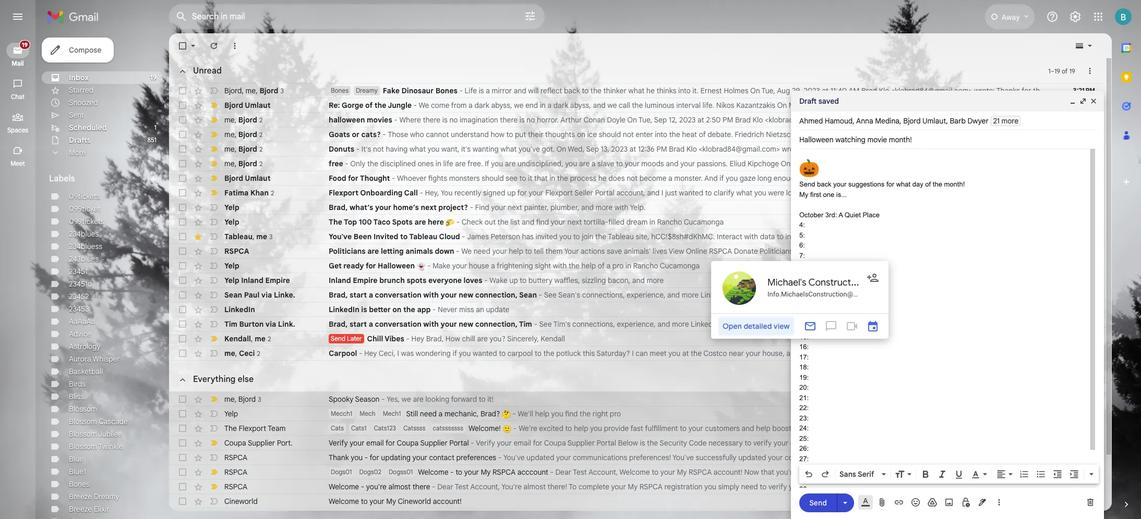 Task type: describe. For each thing, give the bounding box(es) containing it.
2 horizontal spatial abyss,
[[825, 174, 846, 183]]

2 inside kendall , me 2
[[268, 335, 271, 343]]

- right the '🙂' image
[[513, 424, 517, 434]]

2 them from the left
[[944, 247, 962, 256]]

your down "preferences"
[[464, 468, 479, 478]]

12:36
[[638, 145, 655, 154]]

draft saved dialog
[[791, 91, 1104, 520]]

chat heading
[[0, 93, 35, 101]]

and inside everything else tab panel
[[742, 424, 754, 434]]

brad up friedrich
[[735, 115, 751, 125]]

1 horizontal spatial bones
[[331, 87, 349, 94]]

see
[[506, 174, 518, 183]]

mail
[[12, 59, 24, 67]]

1 halloween from the left
[[329, 115, 365, 125]]

bliss link
[[69, 392, 84, 402]]

on right the tip.
[[1059, 86, 1068, 96]]

2 no from the left
[[527, 115, 535, 125]]

aug 31 for see sean's connections, experience, and more linkedin brad klo sean paul has accepted your invitation. let's start a conversation. sean paul sean paul consultant at amazon greate
[[1076, 291, 1095, 299]]

2023 right the 11, on the top of page
[[831, 101, 847, 110]]

Message Body text field
[[800, 154, 1088, 505]]

2 tim from the left
[[519, 320, 532, 329]]

portal down catsssssss
[[450, 439, 469, 448]]

- right call at the left top
[[420, 188, 423, 198]]

are up the get ready for halloween
[[368, 247, 379, 256]]

the down your in the top of the page
[[569, 261, 580, 271]]

3 tim from the left
[[750, 320, 762, 329]]

not
[[1086, 468, 1098, 478]]

wake
[[490, 276, 508, 285]]

6 row from the top
[[169, 157, 1104, 171]]

your inside welcome to your my cineworld account! link
[[370, 497, 384, 507]]

online
[[686, 247, 707, 256]]

2 email from the left
[[514, 439, 531, 448]]

28 for the flexport team
[[1089, 425, 1095, 433]]

2 horizontal spatial tue,
[[812, 130, 826, 139]]

11,
[[822, 101, 829, 110]]

your up to
[[556, 454, 571, 463]]

you down long
[[755, 188, 767, 198]]

sep down 'discoveries'
[[1075, 247, 1087, 255]]

1 down from the left
[[435, 247, 454, 256]]

0 horizontal spatial james
[[467, 232, 489, 242]]

you down wanting
[[491, 159, 503, 169]]

and left the 17: on the right of page
[[787, 349, 799, 359]]

numbered list ‪(⌘⇧7)‬ image
[[1019, 470, 1030, 480]]

2 sean from the left
[[519, 291, 537, 300]]

you've inside unread tab panel
[[329, 232, 352, 242]]

your left the barb
[[934, 115, 948, 125]]

0 vertical spatial if
[[720, 174, 724, 183]]

0 horizontal spatial tableau
[[224, 232, 253, 241]]

28 for yelp
[[1088, 262, 1095, 270]]

the left heat
[[669, 130, 680, 139]]

1 just from the left
[[665, 188, 677, 198]]

24 row from the top
[[169, 451, 1141, 466]]

compose button
[[42, 38, 114, 63]]

2 ͏͏ from the left
[[743, 218, 745, 227]]

are inside everything else tab panel
[[413, 395, 424, 404]]

- left where
[[394, 115, 398, 125]]

i down become
[[662, 188, 664, 198]]

navigation containing mail
[[0, 33, 37, 520]]

more for wake up to buttery waffles, sizzling bacon, and more ͏ ͏ ͏ ͏ ͏ ͏ ͏ ͏ ͏ ͏ ͏ ͏ ͏ ͏ ͏ ͏ ͏ ͏ ͏ ͏ ͏ ͏ ͏ ͏ ͏ ͏ ͏ ͏ ͏ ͏ ͏ ͏ ͏ ͏ ͏ ͏ ͏ ͏ ͏ ͏ ͏ ͏ ͏ ͏ ͏ ͏ ͏ ͏ ͏ ͏ ͏ ͏ ͏ ͏ ͏ ͏ ͏ ͏ ͏ ͏ ͏ ͏ ͏ ͏ ͏ ͏ ͏ ͏ ͏ ͏ ͏ ͏ ͏ ͏
[[647, 276, 664, 285]]

brad down goats or cats? - those who cannot understand how to put their thoughts on ice should not enter into the heat of debate. friedrich nietzsche on tue, sep 12, 2023 at 4:19 pm brad klo <klobrad84@gmail.com> wrote: i
[[669, 145, 685, 154]]

has left invited
[[522, 232, 534, 242]]

1 vertical spatial should
[[482, 174, 504, 183]]

your right 11:
[[842, 291, 856, 300]]

1 horizontal spatial next
[[508, 203, 522, 212]]

inbox link
[[69, 73, 89, 82]]

2 horizontal spatial verify
[[977, 483, 996, 492]]

28 row from the top
[[169, 509, 1104, 520]]

2 horizontal spatial next
[[568, 218, 582, 227]]

welcome for welcome - you're almost there - dear test account, you're almost there! to complete your my rspca registration you simply need to verify your account using your unique verification code: 713197 verify your account now: https://
[[329, 483, 359, 492]]

anna
[[856, 116, 874, 126]]

25 row from the top
[[169, 466, 1141, 480]]

your right 14:
[[835, 320, 850, 329]]

mech
[[360, 410, 376, 418]]

are up 8:
[[795, 247, 806, 256]]

5 tim from the left
[[1011, 320, 1022, 329]]

is left better
[[361, 305, 367, 315]]

help up the frightening
[[509, 247, 523, 256]]

0 horizontal spatial next
[[421, 203, 437, 212]]

amazon
[[1094, 291, 1121, 300]]

you right with,
[[1022, 188, 1034, 198]]

more inside draft saved dialog
[[1002, 116, 1019, 126]]

0 vertical spatial he
[[647, 86, 655, 96]]

me , bjord 2 for halloween
[[224, 115, 263, 124]]

2 horizontal spatial the
[[963, 247, 976, 256]]

vibes
[[385, 335, 404, 344]]

row containing the flexport team
[[169, 422, 1141, 436]]

invitation. for paul
[[858, 291, 890, 300]]

more image
[[230, 41, 240, 51]]

2 communications from the left
[[785, 454, 839, 463]]

1 horizontal spatial you've
[[504, 454, 525, 463]]

1 communications from the left
[[573, 454, 627, 463]]

3 sean from the left
[[760, 291, 777, 300]]

you down cannot
[[428, 145, 440, 154]]

2 data from the left
[[897, 232, 912, 242]]

brad, for brad, start a conversation with your new connection, sean - see sean's connections, experience, and more linkedin brad klo sean paul has accepted your invitation. let's start a conversation. sean paul sean paul consultant at amazon greate
[[329, 291, 348, 300]]

formatting options toolbar
[[800, 466, 1099, 484]]

1 vertical spatial account,
[[471, 483, 500, 492]]

31 for see sean's connections, experience, and more linkedin brad klo sean paul has accepted your invitation. let's start a conversation. sean paul sean paul consultant at amazon greate
[[1089, 291, 1095, 299]]

at left 2:50
[[698, 115, 704, 125]]

sep down business
[[1076, 454, 1087, 462]]

0 horizontal spatial verify
[[329, 439, 348, 448]]

are up see
[[505, 159, 516, 169]]

i left was on the left of the page
[[397, 349, 399, 359]]

0 horizontal spatial he
[[598, 174, 607, 183]]

1 horizontal spatial am
[[877, 101, 888, 110]]

1 horizontal spatial how
[[876, 349, 890, 359]]

oct
[[1080, 204, 1091, 211]]

0 vertical spatial rancho
[[657, 218, 682, 227]]

connection, for sean
[[475, 291, 518, 300]]

verify for necessary
[[753, 439, 772, 448]]

starred
[[69, 86, 94, 95]]

debate.
[[708, 130, 733, 139]]

of inside send back your suggestions for what day of the month! my first one is...
[[926, 181, 931, 188]]

16:
[[800, 343, 809, 351]]

my left bulleted list ‪(⌘⇧8)‬ "icon"
[[1019, 468, 1029, 478]]

need down you.
[[931, 188, 948, 198]]

your up painter,
[[529, 188, 544, 198]]

send button
[[800, 494, 837, 513]]

0 horizontal spatial abyss,
[[491, 101, 512, 110]]

1 horizontal spatial tableau
[[409, 232, 438, 242]]

1 contact from the left
[[429, 454, 455, 463]]

0 horizontal spatial wanted
[[473, 349, 497, 359]]

1 horizontal spatial kendall
[[541, 335, 565, 344]]

4 ͏͏ from the left
[[771, 218, 773, 227]]

let's for tim
[[886, 320, 902, 329]]

brad, for brad, what's your home's next project? - find your next painter, plumber, and more with yelp. ͏ ͏ ͏ ͏ ͏ ͏ ͏ ͏ ͏ ͏ ͏ ͏ ͏ ͏ ͏ ͏ ͏ ͏ ͏ ͏ ͏ ͏ ͏ ͏ ͏ ͏ ͏ ͏ ͏ ͏ ͏ ͏ ͏ ͏ ͏ ͏ ͏ ͏ ͏ ͏ ͏ ͏ ͏ ͏ ͏ ͏ ͏ ͏ ͏ ͏ ͏ ͏ ͏ ͏ ͏ ͏ ͏ ͏ ͏ ͏ ͏ ͏ ͏ ͏ ͏ ͏ ͏ ͏ ͏ ͏ ͏ ͏ ͏ ͏
[[329, 203, 348, 212]]

we for we come from a dark abyss, we end in a dark abyss, and we call the luminous interval life. nikos kazantzakis on mon, sep 11, 2023 at 10:24 am james peterson <james.peterson1902@gmail.com> wrote:
[[419, 101, 429, 110]]

particular
[[857, 188, 889, 198]]

0 horizontal spatial 12,
[[669, 115, 678, 125]]

0 vertical spatial our
[[1007, 424, 1018, 434]]

row containing kendall
[[169, 332, 1104, 347]]

1 horizontal spatial verify
[[476, 439, 495, 448]]

blossom for blossom twinkle
[[69, 443, 97, 452]]

at down 27
[[1086, 291, 1093, 300]]

2 cineworld from the left
[[398, 497, 431, 507]]

sep 27
[[1075, 277, 1095, 284]]

11:00 am
[[1071, 410, 1095, 418]]

2 email. from the left
[[1012, 439, 1032, 448]]

sizzling
[[582, 276, 606, 285]]

bulleted list ‪(⌘⇧8)‬ image
[[1036, 470, 1046, 480]]

0 horizontal spatial back
[[564, 86, 580, 96]]

3 inside the bjord , me , bjord 3
[[281, 87, 284, 95]]

what right the clarify
[[736, 188, 753, 198]]

become
[[640, 174, 667, 183]]

bjord inside everything else tab panel
[[238, 395, 256, 404]]

1 gaze from the left
[[740, 174, 756, 183]]

1 tim from the left
[[224, 320, 237, 329]]

1 politicians from the left
[[329, 247, 366, 256]]

yelp for get ready for halloween
[[224, 261, 239, 271]]

and right list
[[522, 218, 535, 227]]

- up "preferences"
[[471, 439, 474, 448]]

close image
[[1090, 97, 1098, 105]]

in right dream
[[650, 218, 655, 227]]

thousands
[[1067, 424, 1102, 434]]

1 email from the left
[[366, 439, 384, 448]]

sep down luminous
[[654, 115, 667, 125]]

5 sean from the left
[[1014, 291, 1030, 300]]

1 inland from the left
[[241, 276, 263, 285]]

carpool - hey ceci, i was wondering if you wanted to carpool to the potluck this saturday? i can meet you at the costco near your house, and we can go from there. how does that sound? - brad
[[329, 349, 973, 359]]

fatima
[[224, 188, 249, 198]]

0 horizontal spatial kendall
[[224, 334, 251, 344]]

1 horizontal spatial flexport
[[329, 188, 359, 198]]

can left stop in the top of the page
[[898, 247, 910, 256]]

send for send later chill vibes - hey brad, how chill are you? sincerely, kendall
[[331, 335, 345, 343]]

blossom for blossom jubilee
[[69, 430, 97, 439]]

accepted for burton
[[802, 320, 833, 329]]

send for send
[[810, 499, 827, 508]]

2:50
[[706, 115, 721, 125]]

aug for see sean's connections, experience, and more linkedin brad klo sean paul has accepted your invitation. let's start a conversation. sean paul sean paul consultant at amazon greate
[[1076, 291, 1088, 299]]

234blues
[[69, 230, 99, 239]]

klo up brad, start a conversation with your new connection, tim - see tim's connections, experience, and more linkedin brad klo tim burton has accepted your invitation. let's start a conversation. tim burton tim burton senior software engineer at
[[748, 291, 759, 300]]

request,
[[918, 439, 946, 448]]

the right italic ‪(⌘i)‬ image
[[952, 468, 963, 478]]

1 vertical spatial make
[[930, 454, 948, 463]]

4 tim from the left
[[973, 320, 985, 329]]

bjord umlaut for food for thought
[[224, 174, 271, 183]]

my inside send back your suggestions for what day of the month! my first one is...
[[800, 191, 809, 199]]

2 for goats or cats?
[[259, 131, 263, 139]]

Subject field
[[800, 135, 1096, 145]]

what right guys
[[903, 115, 919, 125]]

1 supplier from the left
[[248, 439, 275, 448]]

25 for welcome - you're almost there - dear test account, you're almost there! to complete your my rspca registration you simply need to verify your account using your unique verification code: 713197 verify your account now: https://
[[1089, 483, 1095, 491]]

0 horizontal spatial dreamy
[[94, 493, 119, 502]]

row containing coupa supplier port.
[[169, 436, 1110, 451]]

1 paul from the left
[[244, 291, 260, 300]]

are up process
[[579, 159, 590, 169]]

27:
[[800, 455, 809, 463]]

1 vertical spatial on
[[393, 305, 402, 315]]

1 vertical spatial an
[[476, 305, 484, 315]]

refresh image
[[209, 41, 219, 51]]

26 row from the top
[[169, 480, 1104, 495]]

20:
[[800, 384, 809, 392]]

you down eliud
[[726, 174, 738, 183]]

tue, oct 3, 2023, 3:08 pm element
[[1072, 129, 1095, 140]]

1 dark from the left
[[475, 101, 489, 110]]

fake dinosaur bones - life is a mirror and will reflect back to the thinker what he thinks into it. ernest holmes on tue, aug 29, 2023 at 11:40 am brad klo <klobrad84@gmail.com> wrote: thanks for the tip. on sat, aug
[[383, 86, 1098, 96]]

up for for
[[507, 188, 516, 198]]

3 supplier from the left
[[568, 439, 595, 448]]

government
[[989, 247, 1029, 256]]

- right acccount on the bottom left of the page
[[550, 468, 554, 478]]

3 ͏͏ from the left
[[761, 218, 763, 227]]

🌮 image
[[446, 219, 455, 227]]

advice
[[69, 330, 91, 339]]

suggestions
[[849, 181, 885, 188]]

jul 28
[[1078, 335, 1095, 343]]

flexport inside everything else tab panel
[[239, 424, 266, 434]]

0 horizontal spatial how
[[446, 335, 460, 344]]

barb
[[950, 116, 966, 126]]

1 updated from the left
[[527, 454, 554, 463]]

labels
[[49, 174, 75, 184]]

there inside everything else tab panel
[[413, 483, 430, 492]]

thinks
[[657, 86, 677, 96]]

more for see sean's connections, experience, and more linkedin brad klo sean paul has accepted your invitation. let's start a conversation. sean paul sean paul consultant at amazon greate
[[682, 291, 699, 300]]

1 data from the left
[[760, 232, 775, 242]]

2 horizontal spatial flexport
[[546, 188, 573, 198]]

insert files using drive image
[[927, 498, 938, 508]]

and
[[705, 174, 718, 183]]

new for sean
[[459, 291, 474, 300]]

provide
[[604, 424, 629, 434]]

sep 25 for welcome - you're almost there - dear test account, you're almost there! to complete your my rspca registration you simply need to verify your account using your unique verification code: 713197 verify your account now: https://
[[1076, 483, 1095, 491]]

0 vertical spatial am
[[849, 86, 860, 96]]

chill
[[367, 335, 383, 344]]

if inside unread tab panel
[[485, 159, 489, 169]]

1 sean from the left
[[224, 291, 242, 300]]

- up dogs02
[[365, 454, 368, 463]]

3:14 pm
[[1075, 396, 1095, 403]]

1 coupa from the left
[[224, 439, 246, 448]]

- down cloud
[[456, 247, 460, 256]]

1 horizontal spatial peterson
[[913, 101, 942, 110]]

free
[[329, 159, 343, 169]]

we up the 18:
[[801, 349, 811, 359]]

app
[[417, 305, 431, 315]]

of right gorge
[[365, 101, 373, 110]]

243blues link
[[69, 255, 99, 264]]

where
[[399, 115, 421, 125]]

2 for halloween movies
[[259, 116, 263, 124]]

8 ͏͏ from the left
[[827, 218, 829, 227]]

13 row from the top
[[169, 259, 1104, 273]]

connections, for tim's
[[573, 320, 615, 329]]

spooky
[[329, 395, 354, 404]]

1 for 1 – 19 of 19
[[1049, 67, 1051, 75]]

conversation. for tim
[[927, 320, 971, 329]]

1 horizontal spatial –
[[1051, 67, 1055, 75]]

to down spots
[[400, 232, 408, 242]]

please
[[992, 454, 1014, 463]]

2023 up slave
[[611, 145, 628, 154]]

- up welcome to your my cineworld account!
[[432, 483, 436, 492]]

imagination
[[460, 115, 498, 125]]

0 horizontal spatial peterson
[[491, 232, 520, 242]]

insert emoji ‪(⌘⇧2)‬ image
[[911, 498, 921, 508]]

0 horizontal spatial will
[[528, 86, 539, 96]]

it's
[[362, 145, 371, 154]]

labels heading
[[49, 174, 148, 184]]

- left it's
[[356, 145, 360, 154]]

0 vertical spatial test
[[573, 468, 587, 478]]

1 letting from the left
[[381, 247, 404, 256]]

2:26 pm
[[1072, 189, 1095, 197]]

and down become
[[647, 188, 660, 198]]

3 paul from the left
[[998, 291, 1012, 300]]

2 horizontal spatial bones
[[436, 86, 458, 96]]

2 gaze from the left
[[894, 174, 910, 183]]

0 vertical spatial you're
[[776, 468, 797, 478]]

me for carpool
[[224, 349, 235, 358]]

2 were from the left
[[1004, 188, 1020, 198]]

found
[[1100, 468, 1119, 478]]

hamoud
[[825, 116, 853, 126]]

1 vertical spatial if
[[453, 349, 457, 359]]

necessary
[[709, 439, 743, 448]]

1 horizontal spatial or
[[995, 188, 1002, 198]]

draft saved
[[800, 97, 839, 106]]

2 horizontal spatial you've
[[673, 454, 694, 463]]

2 updated from the left
[[739, 454, 766, 463]]

brad right sound?
[[957, 349, 973, 359]]

hard
[[890, 424, 905, 434]]

your inside send back your suggestions for what day of the month! my first one is...
[[834, 181, 847, 188]]

main content containing unread
[[169, 33, 1141, 520]]

aurora
[[69, 355, 91, 364]]

sep 29 for politicians are letting animals down - we need your help to tell them your actions save animals' lives view online rspca donate politicians are letting animals down – you can help stop them the uk government has dropped 15 of its policy
[[1075, 247, 1095, 255]]

0 horizontal spatial you're
[[366, 483, 387, 492]]

- down dogs02
[[361, 483, 364, 492]]

099tickets link
[[69, 217, 104, 227]]

klo up near
[[738, 320, 749, 329]]

signed inside unread tab panel
[[483, 188, 505, 198]]

- right 👻 image
[[427, 261, 431, 271]]

1 horizontal spatial an
[[815, 174, 823, 183]]

1 horizontal spatial our
[[1043, 454, 1054, 463]]

save
[[607, 247, 622, 256]]

are right chill
[[477, 335, 488, 344]]

abyss
[[861, 174, 880, 183]]

the for the top 100 taco spots are here
[[329, 218, 342, 227]]

not left the enter
[[623, 130, 634, 139]]

0 vertical spatial should
[[599, 130, 621, 139]]

yelp inland empire
[[224, 276, 290, 285]]

disciplined
[[380, 159, 416, 169]]

into left it.
[[678, 86, 691, 96]]

1 were from the left
[[768, 188, 785, 198]]

breeze for breeze dreamy
[[69, 493, 92, 502]]

1 horizontal spatial will
[[882, 174, 892, 183]]

🤔 image
[[502, 411, 511, 419]]

1 them from the left
[[546, 247, 563, 256]]

aug for see tim's connections, experience, and more linkedin brad klo tim burton has accepted your invitation. let's start a conversation. tim burton tim burton senior software engineer at 
[[1076, 320, 1088, 328]]

is
[[825, 188, 830, 198]]

yelp.
[[630, 203, 646, 212]]

2 politicians from the left
[[760, 247, 793, 256]]

thank you - for updating your contact preferences - you've updated your communications preferences! you've successfully updated your communications preferences. if you did not make this change, please contact our supporter services team o
[[329, 454, 1141, 463]]

2023 down interval
[[679, 115, 696, 125]]

it!
[[488, 395, 494, 404]]

is inside everything else tab panel
[[640, 439, 645, 448]]

your up dogss01 on the bottom left of the page
[[413, 454, 427, 463]]

signed inside everything else tab panel
[[808, 468, 830, 478]]

0 vertical spatial james
[[889, 101, 911, 110]]

1 horizontal spatial tue,
[[762, 86, 776, 96]]

below
[[618, 439, 638, 448]]

for up updating
[[386, 439, 395, 448]]

gmail image
[[47, 6, 104, 27]]

decisions.
[[826, 232, 859, 242]]

1 account from the left
[[806, 483, 833, 492]]

9 row from the top
[[169, 200, 1104, 215]]

0 vertical spatial on
[[577, 130, 586, 139]]

i left 'have'
[[833, 145, 835, 154]]

the for the flexport team
[[224, 424, 237, 434]]

we inside everything else tab panel
[[402, 395, 411, 404]]

sincerely,
[[507, 335, 539, 344]]

1 vertical spatial did
[[905, 454, 916, 463]]

klo up exchange
[[925, 130, 935, 139]]

thoughts
[[545, 130, 575, 139]]

- right "preferences"
[[498, 454, 502, 463]]

me , bjord 2 for donuts
[[224, 144, 263, 154]]

sight
[[535, 261, 551, 271]]

are left here
[[415, 218, 426, 227]]

bjord inside draft saved dialog
[[904, 116, 921, 126]]

free.
[[468, 159, 483, 169]]

this inside unread tab panel
[[583, 349, 595, 359]]

1 vertical spatial there!
[[548, 483, 567, 492]]

1 horizontal spatial 12,
[[843, 130, 851, 139]]

i left tue, oct 3, 2023, 3:08 pm element
[[1042, 130, 1044, 139]]

2 horizontal spatial back
[[912, 174, 928, 183]]

0 horizontal spatial did
[[860, 439, 870, 448]]

your down the undo ‪(⌘z)‬ image
[[789, 483, 804, 492]]

verify for need
[[769, 483, 787, 492]]

sep 22
[[1076, 498, 1095, 506]]

12 row from the top
[[169, 244, 1122, 259]]

1 almost from the left
[[389, 483, 411, 492]]

support image
[[1046, 10, 1059, 23]]

khan
[[251, 188, 269, 198]]

2 supplier from the left
[[420, 439, 448, 448]]

234bluess link
[[69, 242, 102, 252]]

1 horizontal spatial account!
[[714, 468, 743, 478]]

26:
[[800, 445, 809, 453]]

the up movies
[[375, 101, 387, 110]]

to up please
[[998, 424, 1005, 434]]

your left p
[[1121, 468, 1136, 478]]

21 row from the top
[[169, 407, 1104, 422]]

redo ‪(⌘y)‬ image
[[820, 470, 831, 480]]

dogs02
[[359, 469, 381, 477]]

4 yelp from the top
[[224, 276, 239, 285]]

0 horizontal spatial wed,
[[568, 145, 585, 154]]

dogss01
[[389, 469, 413, 477]]

there up cannot
[[423, 115, 441, 125]]

experience, for sean's
[[627, 291, 666, 300]]

5 row from the top
[[169, 142, 1104, 157]]

1 vertical spatial sep 28
[[1076, 425, 1095, 433]]

you right meet
[[669, 349, 681, 359]]

3 burton from the left
[[987, 320, 1009, 329]]

9:
[[800, 272, 805, 280]]

thought
[[360, 174, 390, 183]]

1 inside row
[[1093, 204, 1095, 211]]

4 burton from the left
[[1024, 320, 1047, 329]]

pro inside unread tab panel
[[613, 261, 624, 271]]

looking inside unread tab panel
[[786, 188, 810, 198]]

23453 link
[[69, 305, 89, 314]]

can left meet
[[636, 349, 648, 359]]

2 25 from the top
[[1089, 469, 1095, 477]]

0 vertical spatial cucamonga
[[684, 218, 724, 227]]

yes,
[[387, 395, 400, 404]]

what up call
[[629, 86, 645, 96]]

2 empire from the left
[[353, 276, 378, 285]]

in right end
[[540, 101, 546, 110]]

halloween
[[378, 261, 415, 271]]

toggle confidential mode image
[[961, 498, 971, 508]]

on up the 'kazantzakis'
[[750, 86, 760, 96]]

for up the <klobrad84@gmail.com on the top right of the page
[[965, 145, 974, 154]]

0 vertical spatial account,
[[589, 468, 618, 478]]

2 paul from the left
[[779, 291, 793, 300]]

wrote: down the movies?
[[1020, 130, 1041, 139]]

2 row from the top
[[169, 98, 1104, 113]]

you right request,
[[948, 439, 960, 448]]

1 horizontal spatial from
[[837, 349, 852, 359]]

2023 down anna
[[853, 130, 869, 139]]

welcome for welcome - to your my rspca acccount - dear test account, welcome to your my rspca account! now that you're all signed up, take a look below to discover all the benefits of your my rspca account. not found your p
[[418, 468, 449, 478]]

team
[[1120, 454, 1137, 463]]

2 animals from the left
[[830, 247, 856, 256]]

3 for bjord
[[258, 396, 261, 404]]

get ready for halloween
[[329, 261, 417, 271]]

spaces
[[7, 126, 28, 134]]

1 horizontal spatial abyss,
[[570, 101, 591, 110]]

sans serif option
[[838, 470, 880, 480]]

2 dark from the left
[[554, 101, 568, 110]]

whoever
[[397, 174, 427, 183]]

Search in mail search field
[[169, 4, 545, 29]]

2 burton from the left
[[764, 320, 786, 329]]

re: gorge of the jungle - we come from a dark abyss, we end in a dark abyss, and we call the luminous interval life. nikos kazantzakis on mon, sep 11, 2023 at 10:24 am james peterson <james.peterson1902@gmail.com> wrote:
[[329, 101, 1081, 110]]

toggle split pane mode image
[[1075, 41, 1085, 51]]

2 letting from the left
[[808, 247, 828, 256]]

heat
[[682, 130, 697, 139]]

everything else button
[[172, 370, 258, 391]]

conversation for brad, start a conversation with your new connection, sean - see sean's connections, experience, and more linkedin brad klo sean paul has accepted your invitation. let's start a conversation. sean paul sean paul consultant at amazon greate
[[375, 291, 422, 300]]

0 vertical spatial dear
[[556, 468, 572, 478]]

2 just from the left
[[1036, 188, 1048, 198]]

we for we need your help to tell them your actions save animals' lives view online rspca donate politicians are letting animals down – you can help stop them the uk government has dropped 15 of its policy
[[462, 247, 472, 256]]

1 horizontal spatial does
[[892, 349, 908, 359]]

sep 29 for you've been invited to tableau cloud - james peterson has invited you to join the tableau site, hcc!$8sh#dkhmc. interact with data to inform your decisions. customize data visualizations to answer your questions. share discoveries to put
[[1075, 233, 1095, 241]]

0 horizontal spatial or
[[352, 130, 360, 139]]

has up '15:'
[[788, 320, 800, 329]]

21
[[993, 116, 1000, 126]]

11:
[[800, 293, 808, 300]]

more for see tim's connections, experience, and more linkedin brad klo tim burton has accepted your invitation. let's start a conversation. tim burton tim burton senior software engineer at 
[[672, 320, 689, 329]]

brad?
[[481, 410, 500, 419]]

brad down ahmed hamoud , anna medina , bjord umlaut , barb dwyer 21 more
[[907, 130, 923, 139]]

0 horizontal spatial bones
[[69, 480, 90, 490]]

discover
[[912, 468, 940, 478]]

you up process
[[565, 159, 577, 169]]

pop out image
[[1079, 97, 1088, 105]]

the inside send back your suggestions for what day of the month! my first one is...
[[933, 181, 943, 188]]

2 for carpool
[[257, 350, 260, 358]]

3 row from the top
[[169, 113, 1104, 127]]

1 horizontal spatial wanted
[[679, 188, 704, 198]]

2 for free
[[259, 160, 263, 168]]

blossom for blossom link
[[69, 405, 97, 414]]

0 horizontal spatial put
[[515, 130, 526, 139]]

2 horizontal spatial tableau
[[608, 232, 634, 242]]

connections, for sean's
[[582, 291, 625, 300]]

and right mirror
[[514, 86, 526, 96]]

into right the enter
[[655, 130, 667, 139]]

- right cloud
[[462, 232, 465, 242]]

row containing yelp inland empire
[[169, 273, 1104, 288]]

19 up the tip.
[[1055, 67, 1060, 75]]

0 vertical spatial make
[[885, 439, 902, 448]]



Task type: vqa. For each thing, say whether or not it's contained in the screenshot.
the bottom the if
yes



Task type: locate. For each thing, give the bounding box(es) containing it.
for up dogs02
[[370, 454, 379, 463]]

you right thank on the left bottom of page
[[351, 454, 363, 463]]

0 horizontal spatial politicians
[[329, 247, 366, 256]]

1 vertical spatial does
[[892, 349, 908, 359]]

1 29 from the top
[[1088, 218, 1095, 226]]

0 horizontal spatial on
[[393, 305, 402, 315]]

13, up slave
[[601, 145, 609, 154]]

more right 21
[[1002, 116, 1019, 126]]

, inside everything else tab panel
[[235, 395, 237, 404]]

attach files image
[[877, 498, 888, 508]]

234blues link
[[69, 230, 99, 239]]

monsters
[[449, 174, 480, 183]]

1 new from the top
[[459, 291, 474, 300]]

0 vertical spatial 31
[[1089, 291, 1095, 299]]

taco
[[373, 218, 391, 227]]

i right saturday?
[[632, 349, 634, 359]]

3 sep 25 from the top
[[1076, 483, 1095, 491]]

october
[[800, 211, 824, 219]]

on right better
[[393, 305, 402, 315]]

2 contact from the left
[[1016, 454, 1041, 463]]

seller
[[575, 188, 593, 198]]

successfully
[[696, 454, 737, 463]]

0 vertical spatial did
[[860, 439, 870, 448]]

15 row from the top
[[169, 288, 1141, 303]]

19 left unread button
[[150, 74, 157, 81]]

1 horizontal spatial if
[[839, 439, 844, 448]]

your right complete
[[611, 483, 626, 492]]

wanting
[[473, 145, 499, 154]]

breeze elixir
[[69, 505, 109, 515]]

customize
[[860, 232, 895, 242]]

advanced search options image
[[520, 6, 541, 27]]

peterson
[[913, 101, 942, 110], [491, 232, 520, 242]]

1 horizontal spatial account
[[1015, 483, 1041, 492]]

at left 10:24 in the right of the page
[[849, 101, 856, 110]]

tab list
[[1112, 33, 1141, 482]]

1 horizontal spatial supplier
[[420, 439, 448, 448]]

4 coupa from the left
[[1033, 439, 1055, 448]]

he down slave
[[598, 174, 607, 183]]

october 3rd: a quiet place 4: 5: 6: 7: 8: 9: 10: 11:
[[800, 211, 880, 300]]

https://
[[1061, 483, 1084, 492]]

0 horizontal spatial we
[[419, 101, 429, 110]]

experience, up carpool - hey ceci, i was wondering if you wanted to carpool to the potluck this saturday? i can meet you at the costco near your house, and we can go from there. how does that sound? - brad at the bottom
[[617, 320, 656, 329]]

1 connection, from the top
[[475, 291, 518, 300]]

6:
[[800, 242, 805, 249]]

unread
[[193, 66, 222, 76]]

2 all from the left
[[942, 468, 950, 478]]

2 inside fatima khan 2
[[271, 189, 274, 197]]

1 vertical spatial 3
[[269, 233, 273, 241]]

1 vertical spatial if
[[839, 439, 844, 448]]

one
[[823, 191, 835, 199]]

aug 31 up software
[[1076, 306, 1095, 314]]

aug 31 for never miss an update ͏ ͏ ͏ ͏ ͏ ͏ ͏ ͏ ͏ ͏ ͏ ͏ ͏ ͏ ͏ ͏ ͏ ͏ ͏ ͏ ͏ ͏ ͏ ͏ ͏ ͏ ͏ ͏ ͏ ͏ ͏ ͏ ͏ ͏ ͏ ͏ ͏ ͏ ͏ ͏ ͏ ͏ ͏ ͏ ͏ ͏ ͏ ͏ ͏ ͏ ͏ ͏ ͏ ͏ ͏ ͏ ͏ ͏ ͏ ͏ ͏ ͏ ͏ ͏ ͏ ͏ ͏ ͏ ͏ ͏ ͏ ͏ ͏ ͏ ͏ ͏ ͏ ͏ ͏ ͏ ͏ ͏ ͏ ͏ ͏ ͏ ͏ ͏ ͏ ͏
[[1076, 306, 1095, 314]]

1 vertical spatial 31
[[1089, 306, 1095, 314]]

account down numbered list ‪(⌘⇧7)‬ icon
[[1015, 483, 1041, 492]]

welcome
[[966, 424, 996, 434], [418, 468, 449, 478], [620, 468, 650, 478], [329, 483, 359, 492], [329, 497, 359, 507]]

this down 'for!' on the right
[[904, 439, 916, 448]]

1 conversation from the top
[[375, 291, 422, 300]]

your up code
[[689, 424, 703, 434]]

pro inside everything else tab panel
[[610, 410, 621, 419]]

3 31 from the top
[[1089, 320, 1095, 328]]

1 vertical spatial put
[[1116, 232, 1127, 242]]

navigation
[[0, 33, 37, 520]]

row containing fatima khan
[[169, 186, 1104, 200]]

below
[[882, 468, 902, 478]]

20
[[1088, 350, 1095, 358]]

row containing tableau
[[169, 230, 1127, 244]]

sep 25 up not
[[1076, 454, 1095, 462]]

blossom for blossom cascade
[[69, 418, 97, 427]]

are right life at left
[[455, 159, 466, 169]]

0 horizontal spatial no
[[450, 115, 458, 125]]

for down see
[[518, 188, 527, 198]]

2 me , bjord 2 from the top
[[224, 130, 263, 139]]

🙂 image
[[503, 425, 512, 434]]

20 row from the top
[[169, 392, 1104, 407]]

blossom up the blossom twinkle
[[69, 430, 97, 439]]

1 vertical spatial see
[[539, 320, 552, 329]]

0 vertical spatial peterson
[[913, 101, 942, 110]]

umlaut for food for thought - whoever fights monsters should see to it that in the process he does not become a monster. and if you gaze long enough into an abyss, the abyss will gaze back into you.
[[245, 174, 271, 183]]

breeze for breeze elixir
[[69, 505, 92, 515]]

dogs01
[[331, 469, 352, 477]]

loves
[[464, 276, 483, 285]]

back inside send back your suggestions for what day of the month! my first one is...
[[817, 181, 832, 188]]

2 breeze from the top
[[69, 505, 92, 515]]

spaces heading
[[0, 126, 35, 135]]

13, right 🎃 icon
[[825, 159, 834, 169]]

1 row from the top
[[169, 84, 1104, 98]]

compose
[[69, 45, 101, 55]]

yelp up sean paul via linke.
[[224, 276, 239, 285]]

main content
[[169, 33, 1141, 520]]

accepted for paul
[[808, 291, 840, 300]]

– inside row
[[877, 247, 882, 256]]

connection, for tim
[[475, 320, 518, 329]]

1 vertical spatial from
[[837, 349, 852, 359]]

start
[[350, 291, 367, 300], [910, 291, 925, 300], [350, 320, 367, 329], [903, 320, 919, 329]]

1 bjord umlaut from the top
[[224, 101, 271, 110]]

sean down yelp inland empire
[[224, 291, 242, 300]]

29 for you've been invited to tableau cloud - james peterson has invited you to join the tableau site, hcc!$8sh#dkhmc. interact with data to inform your decisions. customize data visualizations to answer your questions. share discoveries to put
[[1088, 233, 1095, 241]]

insert signature image
[[978, 498, 988, 508]]

1 cineworld from the left
[[224, 497, 258, 507]]

me , ceci 2
[[224, 349, 260, 358]]

aug for never miss an update ͏ ͏ ͏ ͏ ͏ ͏ ͏ ͏ ͏ ͏ ͏ ͏ ͏ ͏ ͏ ͏ ͏ ͏ ͏ ͏ ͏ ͏ ͏ ͏ ͏ ͏ ͏ ͏ ͏ ͏ ͏ ͏ ͏ ͏ ͏ ͏ ͏ ͏ ͏ ͏ ͏ ͏ ͏ ͏ ͏ ͏ ͏ ͏ ͏ ͏ ͏ ͏ ͏ ͏ ͏ ͏ ͏ ͏ ͏ ͏ ͏ ͏ ͏ ͏ ͏ ͏ ͏ ͏ ͏ ͏ ͏ ͏ ͏ ͏ ͏ ͏ ͏ ͏ ͏ ͏ ͏ ͏ ͏ ͏ ͏ ͏ ͏ ͏ ͏ ͏
[[1076, 306, 1088, 314]]

me for free
[[224, 159, 235, 168]]

sep up 15
[[1075, 233, 1087, 241]]

experience, for tim's
[[617, 320, 656, 329]]

welcome inside welcome to your my cineworld account! link
[[329, 497, 359, 507]]

did up preferences. on the right bottom
[[860, 439, 870, 448]]

tableau
[[224, 232, 253, 241], [409, 232, 438, 242], [608, 232, 634, 242]]

29 up its
[[1088, 233, 1095, 241]]

1 aug 31 from the top
[[1076, 291, 1095, 299]]

1 vertical spatial looking
[[426, 395, 450, 404]]

umlaut down the bjord , me , bjord 3
[[245, 101, 271, 110]]

verify down welcome - to your my rspca acccount - dear test account, welcome to your my rspca account! now that you're all signed up, take a look below to discover all the benefits of your my rspca account. not found your p
[[769, 483, 787, 492]]

1 vertical spatial 13,
[[825, 159, 834, 169]]

1 horizontal spatial there!
[[945, 424, 965, 434]]

main menu image
[[11, 10, 24, 23]]

see for see sean's connections, experience, and more linkedin brad klo sean paul has accepted your invitation. let's start a conversation. sean paul sean paul consultant at amazon greate
[[544, 291, 557, 300]]

0 horizontal spatial dark
[[475, 101, 489, 110]]

1 horizontal spatial find
[[565, 410, 578, 419]]

underline ‪(⌘u)‬ image
[[954, 470, 964, 481]]

find inside unread tab panel
[[536, 218, 549, 227]]

2 vertical spatial if
[[885, 454, 889, 463]]

1 all from the left
[[799, 468, 806, 478]]

email. down those
[[791, 439, 810, 448]]

1 no from the left
[[450, 115, 458, 125]]

7 ͏͏ from the left
[[817, 218, 819, 227]]

verify
[[753, 439, 772, 448], [769, 483, 787, 492]]

1 vertical spatial connection,
[[475, 320, 518, 329]]

sep 28 for make your house a frightening sight with the help of a pro in rancho cucamonga ͏ ͏ ͏ ͏ ͏ ͏ ͏ ͏ ͏ ͏ ͏ ͏ ͏ ͏ ͏ ͏ ͏ ͏ ͏ ͏ ͏ ͏ ͏ ͏ ͏ ͏ ͏ ͏ ͏ ͏ ͏ ͏ ͏ ͏ ͏ ͏ ͏ ͏ ͏ ͏ ͏ ͏ ͏ ͏ ͏ ͏ ͏ ͏ ͏ ͏ ͏ ͏ ͏ ͏ ͏ ͏ ͏ ͏ ͏ ͏ ͏
[[1075, 262, 1095, 270]]

0 vertical spatial wed,
[[568, 145, 585, 154]]

0 vertical spatial put
[[515, 130, 526, 139]]

via left link.
[[266, 320, 276, 329]]

were down enough in the top right of the page
[[768, 188, 785, 198]]

a inside october 3rd: a quiet place 4: 5: 6: 7: 8: 9: 10: 11:
[[839, 211, 843, 219]]

3 aug 31 from the top
[[1076, 320, 1095, 328]]

row containing bjord
[[169, 84, 1104, 98]]

me for spooky
[[224, 395, 235, 404]]

updated
[[527, 454, 554, 463], [739, 454, 766, 463]]

abyss,
[[491, 101, 512, 110], [570, 101, 591, 110], [825, 174, 846, 183]]

your right find
[[491, 203, 506, 212]]

2 conversation from the top
[[375, 320, 422, 329]]

send inside send back your suggestions for what day of the month! my first one is...
[[800, 181, 815, 188]]

email
[[366, 439, 384, 448], [514, 439, 531, 448]]

- down "later"
[[359, 349, 362, 359]]

abyss, up is
[[825, 174, 846, 183]]

spooky season - yes, we are looking forward to it!
[[329, 395, 494, 404]]

to down preferences!
[[652, 468, 659, 478]]

0 vertical spatial signed
[[483, 188, 505, 198]]

10 row from the top
[[169, 215, 1104, 230]]

klo down the 'kazantzakis'
[[753, 115, 763, 125]]

klo
[[879, 86, 890, 96], [753, 115, 763, 125], [925, 130, 935, 139], [687, 145, 697, 154], [907, 159, 918, 169], [748, 291, 759, 300], [738, 320, 749, 329]]

italic ‪(⌘i)‬ image
[[937, 470, 948, 480]]

1 vertical spatial dear
[[437, 483, 453, 492]]

1 vertical spatial breeze
[[69, 505, 92, 515]]

0 horizontal spatial test
[[455, 483, 469, 492]]

0 vertical spatial sep 28
[[1075, 262, 1095, 270]]

bones
[[436, 86, 458, 96], [331, 87, 349, 94], [69, 480, 90, 490]]

4 blossom from the top
[[69, 443, 97, 452]]

on
[[750, 86, 760, 96], [1059, 86, 1068, 96], [777, 101, 787, 110], [627, 115, 637, 125], [801, 130, 811, 139], [557, 145, 566, 154], [781, 159, 791, 169]]

up for to
[[510, 276, 518, 285]]

end
[[526, 101, 538, 110]]

0 vertical spatial tue,
[[762, 86, 776, 96]]

2 sep 25 from the top
[[1076, 469, 1095, 477]]

1 vertical spatial tue,
[[639, 115, 653, 125]]

more send options image
[[840, 498, 851, 509]]

dreamy inside unread tab panel
[[356, 87, 378, 94]]

3 29 from the top
[[1088, 247, 1095, 255]]

meet heading
[[0, 160, 35, 168]]

welcome for welcome to your my cineworld account!
[[329, 497, 359, 507]]

234bluess
[[69, 242, 102, 252]]

sep down ice
[[586, 145, 599, 154]]

0 vertical spatial will
[[528, 86, 539, 96]]

chill
[[462, 335, 475, 344]]

discard draft ‪(⌘⇧d)‬ image
[[1086, 498, 1096, 508]]

1 sep 29 from the top
[[1075, 218, 1095, 226]]

5 ͏͏ from the left
[[789, 218, 791, 227]]

14 row from the top
[[169, 273, 1104, 288]]

your up welcome - to your my rspca acccount - dear test account, welcome to your my rspca account! now that you're all signed up, take a look below to discover all the benefits of your my rspca account. not found your p
[[768, 454, 783, 463]]

2 inside 'me , ceci 2'
[[257, 350, 260, 358]]

send for send back your suggestions for what day of the month! my first one is...
[[800, 181, 815, 188]]

conversation for brad, start a conversation with your new connection, tim - see tim's connections, experience, and more linkedin brad klo tim burton has accepted your invitation. let's start a conversation. tim burton tim burton senior software engineer at 
[[375, 320, 422, 329]]

28 for coupa supplier port.
[[1089, 439, 1095, 447]]

connection, up the 'update'
[[475, 291, 518, 300]]

3 coupa from the left
[[544, 439, 566, 448]]

umlaut inside draft saved dialog
[[923, 116, 946, 126]]

0 horizontal spatial from
[[451, 101, 467, 110]]

0 horizontal spatial just
[[665, 188, 677, 198]]

yelp for the top 100 taco spots are here
[[224, 218, 239, 227]]

sep left 22
[[1076, 498, 1087, 506]]

3 inside 'tableau , me 3'
[[269, 233, 273, 241]]

for right thanks
[[1022, 86, 1032, 96]]

conversation. down stop in the top of the page
[[933, 291, 978, 300]]

me for goats
[[224, 130, 235, 139]]

if right and
[[720, 174, 724, 183]]

thank
[[329, 454, 349, 463]]

aug up close 'icon'
[[1085, 86, 1098, 96]]

find inside everything else tab panel
[[565, 410, 578, 419]]

new down miss
[[459, 320, 474, 329]]

1 horizontal spatial 1
[[1049, 67, 1051, 75]]

everything else tab panel
[[169, 361, 1141, 520]]

brad, what's your home's next project? - find your next painter, plumber, and more with yelp. ͏ ͏ ͏ ͏ ͏ ͏ ͏ ͏ ͏ ͏ ͏ ͏ ͏ ͏ ͏ ͏ ͏ ͏ ͏ ͏ ͏ ͏ ͏ ͏ ͏ ͏ ͏ ͏ ͏ ͏ ͏ ͏ ͏ ͏ ͏ ͏ ͏ ͏ ͏ ͏ ͏ ͏ ͏ ͏ ͏ ͏ ͏ ͏ ͏ ͏ ͏ ͏ ͏ ͏ ͏ ͏ ͏ ͏ ͏ ͏ ͏ ͏ ͏ ͏ ͏ ͏ ͏ ͏ ͏ ͏ ͏ ͏ ͏ ͏
[[329, 203, 784, 212]]

0 horizontal spatial letting
[[381, 247, 404, 256]]

umlaut up subject field
[[923, 116, 946, 126]]

gaze up service
[[894, 174, 910, 183]]

rancho
[[657, 218, 682, 227], [633, 261, 658, 271]]

everything else
[[193, 375, 254, 385]]

senior
[[1048, 320, 1070, 329]]

2 almost from the left
[[524, 483, 546, 492]]

sans
[[840, 470, 856, 480]]

halloween down <james.peterson1902@gmail.com>
[[977, 115, 1011, 125]]

sep 28 for verify your email for coupa supplier portal below is the security code necessary to verify your email. 903032 if you did not make this request, you can ignore this email. coupa business spend
[[1076, 439, 1095, 447]]

12, up goats or cats? - those who cannot understand how to put their thoughts on ice should not enter into the heat of debate. friedrich nietzsche on tue, sep 12, 2023 at 4:19 pm brad klo <klobrad84@gmail.com> wrote: i
[[669, 115, 678, 125]]

in down the undisciplined,
[[550, 174, 555, 183]]

0 vertical spatial breeze
[[69, 493, 92, 502]]

unread tab panel
[[169, 58, 1141, 361]]

the
[[591, 86, 602, 96], [1033, 86, 1044, 96], [375, 101, 387, 110], [632, 101, 643, 110], [669, 130, 680, 139], [367, 159, 378, 169], [557, 174, 568, 183], [848, 174, 859, 183], [933, 181, 943, 188], [498, 218, 509, 227], [596, 232, 607, 242], [569, 261, 580, 271], [403, 305, 415, 315], [544, 349, 555, 359], [691, 349, 702, 359], [580, 410, 591, 419], [647, 439, 658, 448], [952, 468, 963, 478]]

brad down brad, start a conversation with your new connection, sean - see sean's connections, experience, and more linkedin brad klo sean paul has accepted your invitation. let's start a conversation. sean paul sean paul consultant at amazon greate
[[721, 320, 736, 329]]

tue, up the 'kazantzakis'
[[762, 86, 776, 96]]

2 aug 31 from the top
[[1076, 306, 1095, 314]]

None checkbox
[[177, 86, 188, 96], [177, 100, 188, 111], [177, 129, 188, 140], [177, 144, 188, 154], [177, 159, 188, 169], [177, 173, 188, 184], [177, 246, 188, 257], [177, 276, 188, 286], [177, 290, 188, 301], [177, 305, 188, 315], [177, 349, 188, 359], [177, 468, 188, 478], [177, 86, 188, 96], [177, 100, 188, 111], [177, 129, 188, 140], [177, 144, 188, 154], [177, 159, 188, 169], [177, 173, 188, 184], [177, 246, 188, 257], [177, 276, 188, 286], [177, 290, 188, 301], [177, 305, 188, 315], [177, 349, 188, 359], [177, 468, 188, 478]]

1 vertical spatial new
[[459, 320, 474, 329]]

information card element
[[711, 261, 889, 339]]

yelp inside everything else tab panel
[[224, 410, 238, 419]]

1 burton from the left
[[239, 320, 264, 329]]

1 horizontal spatial looking
[[786, 188, 810, 198]]

has down 10:
[[795, 291, 807, 300]]

breeze dreamy
[[69, 493, 119, 502]]

0 vertical spatial 3
[[281, 87, 284, 95]]

row containing linkedin
[[169, 303, 1104, 317]]

2 vertical spatial sep 29
[[1075, 247, 1095, 255]]

1 horizontal spatial data
[[897, 232, 912, 242]]

conversation. for sean
[[933, 291, 978, 300]]

experience,
[[627, 291, 666, 300], [617, 320, 656, 329]]

1 horizontal spatial letting
[[808, 247, 828, 256]]

me inside everything else tab panel
[[224, 395, 235, 404]]

dwyer
[[968, 116, 989, 126]]

yelp for brad, what's your home's next project?
[[224, 203, 239, 212]]

1 horizontal spatial if
[[720, 174, 724, 183]]

all
[[799, 468, 806, 478], [942, 468, 950, 478]]

is left horror. on the left of the page
[[520, 115, 525, 125]]

None checkbox
[[177, 41, 188, 51], [177, 115, 188, 125], [177, 188, 188, 198], [177, 203, 188, 213], [177, 217, 188, 228], [177, 232, 188, 242], [177, 261, 188, 271], [177, 319, 188, 330], [177, 334, 188, 344], [177, 395, 188, 405], [177, 409, 188, 420], [177, 424, 188, 434], [177, 438, 188, 449], [177, 453, 188, 463], [177, 482, 188, 493], [177, 497, 188, 507], [177, 41, 188, 51], [177, 115, 188, 125], [177, 188, 188, 198], [177, 203, 188, 213], [177, 217, 188, 228], [177, 232, 188, 242], [177, 261, 188, 271], [177, 319, 188, 330], [177, 334, 188, 344], [177, 395, 188, 405], [177, 409, 188, 420], [177, 424, 188, 434], [177, 438, 188, 449], [177, 453, 188, 463], [177, 482, 188, 493], [177, 497, 188, 507]]

communications up complete
[[573, 454, 627, 463]]

see
[[544, 291, 557, 300], [539, 320, 552, 329]]

1 horizontal spatial inland
[[329, 276, 351, 285]]

0 vertical spatial find
[[536, 218, 549, 227]]

aurora whisper link
[[69, 355, 120, 364]]

the inside everything else tab panel
[[224, 424, 237, 434]]

0 horizontal spatial a
[[839, 211, 843, 219]]

1 yelp from the top
[[224, 203, 239, 212]]

10:24
[[858, 101, 875, 110]]

1 horizontal spatial 3
[[269, 233, 273, 241]]

me , bjord 2 for free
[[224, 159, 263, 168]]

6 ͏͏ from the left
[[799, 218, 801, 227]]

1
[[1049, 67, 1051, 75], [154, 124, 157, 132], [1093, 204, 1095, 211]]

0 horizontal spatial them
[[546, 247, 563, 256]]

19 row from the top
[[169, 347, 1104, 361]]

me , bjord 2
[[224, 115, 263, 124], [224, 130, 263, 139], [224, 144, 263, 154], [224, 159, 263, 168]]

test up to
[[573, 468, 587, 478]]

17 row from the top
[[169, 317, 1141, 332]]

1 horizontal spatial down
[[857, 247, 876, 256]]

search in mail image
[[172, 7, 191, 26]]

2 for donuts
[[259, 145, 263, 153]]

brad up brad, start a conversation with your new connection, tim - see tim's connections, experience, and more linkedin brad klo tim burton has accepted your invitation. let's start a conversation. tim burton tim burton senior software engineer at
[[731, 291, 746, 300]]

inbox section options image
[[1085, 66, 1095, 76]]

0 vertical spatial 13,
[[601, 145, 609, 154]]

see for see tim's connections, experience, and more linkedin brad klo tim burton has accepted your invitation. let's start a conversation. tim burton tim burton senior software engineer at 
[[539, 320, 552, 329]]

pm up free - only the disciplined ones in life are free. if you are undisciplined, you are a slave to your moods and your passions. eliud kipchoge on wed, sep 13, 2023 at 1:58 pm brad klo <klobrad84@gmail.com
[[657, 145, 667, 154]]

are up subject field
[[921, 115, 932, 125]]

3 blossom from the top
[[69, 430, 97, 439]]

15
[[1075, 247, 1082, 256]]

what's
[[350, 203, 373, 212]]

1 email. from the left
[[791, 439, 810, 448]]

via for linke.
[[261, 291, 272, 300]]

8:
[[800, 262, 805, 270]]

19 inside navigation
[[22, 41, 28, 49]]

31 for see tim's connections, experience, and more linkedin brad klo tim burton has accepted your invitation. let's start a conversation. tim burton tim burton senior software engineer at 
[[1089, 320, 1095, 328]]

account
[[806, 483, 833, 492], [1015, 483, 1041, 492]]

to down welcome - to your my rspca acccount - dear test account, welcome to your my rspca account! now that you're all signed up, take a look below to discover all the benefits of your my rspca account. not found your p
[[760, 483, 767, 492]]

1 vertical spatial signed
[[808, 468, 830, 478]]

3rd:
[[826, 211, 837, 219]]

to left it
[[520, 174, 526, 183]]

me , bjord 2 for goats
[[224, 130, 263, 139]]

18 row from the top
[[169, 332, 1104, 347]]

next down hey,
[[421, 203, 437, 212]]

help left stop in the top of the page
[[912, 247, 926, 256]]

0 horizontal spatial communications
[[573, 454, 627, 463]]

19 left the inbox section options image
[[1070, 67, 1075, 75]]

for inside send back your suggestions for what day of the month! my first one is...
[[887, 181, 895, 188]]

burton
[[239, 320, 264, 329], [764, 320, 786, 329], [987, 320, 1009, 329], [1024, 320, 1047, 329]]

or left cats?
[[352, 130, 360, 139]]

8 row from the top
[[169, 186, 1104, 200]]

7 row from the top
[[169, 171, 1104, 186]]

4 paul from the left
[[1032, 291, 1046, 300]]

23451o link
[[69, 280, 92, 289]]

1 horizontal spatial wed,
[[792, 159, 809, 169]]

brad, up top
[[329, 203, 348, 212]]

- down dinosaur
[[414, 101, 417, 110]]

right
[[593, 410, 608, 419]]

0 horizontal spatial there!
[[548, 483, 567, 492]]

greate
[[1123, 291, 1141, 300]]

🎃 image
[[800, 158, 820, 178]]

what
[[629, 86, 645, 96], [903, 115, 919, 125], [410, 145, 426, 154], [501, 145, 517, 154], [896, 181, 911, 188], [736, 188, 753, 198]]

1 empire from the left
[[265, 276, 290, 285]]

0 vertical spatial a
[[839, 211, 843, 219]]

1 horizontal spatial dear
[[556, 468, 572, 478]]

supplier down the flexport team
[[248, 439, 275, 448]]

1 me , bjord 2 from the top
[[224, 115, 263, 124]]

2 halloween from the left
[[977, 115, 1011, 125]]

costco
[[704, 349, 727, 359]]

can inside everything else tab panel
[[961, 439, 974, 448]]

more options image
[[996, 498, 1003, 508]]

- left yes,
[[382, 395, 385, 404]]

0 horizontal spatial account!
[[433, 497, 462, 507]]

0 horizontal spatial am
[[849, 86, 860, 96]]

make
[[885, 439, 902, 448], [930, 454, 948, 463]]

29 for politicians are letting animals down - we need your help to tell them your actions save animals' lives view online rspca donate politicians are letting animals down – you can help stop them the uk government has dropped 15 of its policy
[[1088, 247, 1095, 255]]

indent more ‪(⌘])‬ image
[[1069, 470, 1080, 480]]

11 row from the top
[[169, 230, 1127, 244]]

invitation. for burton
[[852, 320, 884, 329]]

1 25 from the top
[[1089, 454, 1095, 462]]

kendall , me 2
[[224, 334, 271, 344]]

support
[[950, 188, 976, 198]]

should left see
[[482, 174, 504, 183]]

1 vertical spatial umlaut
[[923, 116, 946, 126]]

pm right 2:50
[[723, 115, 733, 125]]

there
[[423, 115, 441, 125], [500, 115, 518, 125], [832, 188, 850, 198], [413, 483, 430, 492]]

1 ͏͏ from the left
[[733, 218, 735, 227]]

linkedin
[[701, 291, 729, 300], [224, 305, 255, 315], [329, 305, 359, 315], [691, 320, 719, 329]]

filled
[[608, 218, 625, 227]]

2 blossom from the top
[[69, 418, 97, 427]]

0 vertical spatial aug 31
[[1076, 291, 1095, 299]]

can left go
[[812, 349, 825, 359]]

send
[[800, 181, 815, 188], [331, 335, 345, 343], [810, 499, 827, 508]]

0 horizontal spatial –
[[877, 247, 882, 256]]

if
[[485, 159, 489, 169], [839, 439, 844, 448], [885, 454, 889, 463]]

indent less ‪(⌘[)‬ image
[[1053, 470, 1063, 480]]

2 down from the left
[[857, 247, 876, 256]]

astrology link
[[69, 342, 101, 352]]

let's for sean
[[892, 291, 908, 300]]

24:
[[800, 425, 809, 433]]

paul down yelp inland empire
[[244, 291, 260, 300]]

verify your email for coupa supplier portal - verify your email for coupa supplier portal below is the security code necessary to verify your email. 903032 if you did not make this request, you can ignore this email. coupa business spend
[[329, 439, 1110, 448]]

preferences.
[[841, 454, 883, 463]]

moods
[[642, 159, 664, 169]]

flexport down food
[[329, 188, 359, 198]]

minimize image
[[1069, 97, 1077, 105]]

send back your suggestions for what day of the month! my first one is...
[[800, 181, 965, 199]]

0 horizontal spatial 1
[[154, 124, 157, 132]]

1 vertical spatial rancho
[[633, 261, 658, 271]]

of right the day
[[926, 181, 931, 188]]

conversation
[[375, 291, 422, 300], [375, 320, 422, 329]]

what inside send back your suggestions for what day of the month! my first one is...
[[896, 181, 911, 188]]

is right life
[[479, 86, 484, 96]]

16 row from the top
[[169, 303, 1104, 317]]

send inside button
[[810, 499, 827, 508]]

row containing tim burton via link.
[[169, 317, 1141, 332]]

a inside everything else tab panel
[[920, 424, 925, 434]]

more formatting options image
[[1087, 470, 1097, 480]]

25 for thank you - for updating your contact preferences - you've updated your communications preferences! you've successfully updated your communications preferences. if you did not make this change, please contact our supporter services team o
[[1089, 454, 1095, 462]]

settings image
[[1069, 10, 1082, 23]]

0 vertical spatial via
[[261, 291, 272, 300]]

1 horizontal spatial signed
[[808, 468, 830, 478]]

3 inside "me , bjord 3"
[[258, 396, 261, 404]]

0 vertical spatial 25
[[1089, 454, 1095, 462]]

bold ‪(⌘b)‬ image
[[921, 470, 931, 480]]

2 inland from the left
[[329, 276, 351, 285]]

1 vertical spatial cucamonga
[[660, 261, 700, 271]]

discoveries
[[1068, 232, 1105, 242]]

0 vertical spatial 1
[[1049, 67, 1051, 75]]

invited
[[536, 232, 558, 242]]

empire
[[265, 276, 290, 285], [353, 276, 378, 285]]

undo ‪(⌘z)‬ image
[[804, 470, 814, 480]]

that
[[534, 174, 548, 183], [910, 349, 924, 359], [833, 424, 847, 434], [761, 468, 775, 478]]

4 row from the top
[[169, 127, 1104, 142]]

my down preferences!
[[628, 483, 638, 492]]

pm right 1:58
[[877, 159, 888, 169]]

empire down the get ready for halloween
[[353, 276, 378, 285]]

me for halloween
[[224, 115, 235, 124]]

your left numbered list ‪(⌘⇧7)‬ icon
[[1002, 468, 1017, 478]]

peterson up ahmed hamoud , anna medina , bjord umlaut , barb dwyer 21 more
[[913, 101, 942, 110]]

3 sep 29 from the top
[[1075, 247, 1095, 255]]

bjord umlaut for re: gorge of the jungle
[[224, 101, 271, 110]]

and down view
[[667, 291, 680, 300]]

blossom cascade
[[69, 418, 128, 427]]

into up the for. at the top of the page
[[801, 174, 813, 183]]

account! inside welcome to your my cineworld account! link
[[433, 497, 462, 507]]

Search in mail text field
[[192, 11, 495, 22]]

0 horizontal spatial flexport
[[239, 424, 266, 434]]

1 horizontal spatial them
[[944, 247, 962, 256]]

1 for 1
[[154, 124, 157, 132]]

fake
[[383, 86, 400, 96]]

0 vertical spatial dreamy
[[356, 87, 378, 94]]

send inside send later chill vibes - hey brad, how chill are you? sincerely, kendall
[[331, 335, 345, 343]]

1 horizontal spatial just
[[1036, 188, 1048, 198]]

15:
[[800, 333, 809, 341]]

sep down "oct"
[[1075, 218, 1087, 226]]

1 horizontal spatial back
[[817, 181, 832, 188]]

2 connection, from the top
[[475, 320, 518, 329]]

via for link.
[[266, 320, 276, 329]]

looking inside everything else tab panel
[[426, 395, 450, 404]]

portal inside unread tab panel
[[595, 188, 615, 198]]

conversation down brunch
[[375, 291, 422, 300]]

👻 image
[[417, 262, 426, 271]]

share
[[1047, 232, 1066, 242]]

2 account from the left
[[1015, 483, 1041, 492]]

chat
[[11, 93, 25, 101]]

umlaut for re: gorge of the jungle - we come from a dark abyss, we end in a dark abyss, and we call the luminous interval life. nikos kazantzakis on mon, sep 11, 2023 at 10:24 am james peterson <james.peterson1902@gmail.com> wrote:
[[245, 101, 271, 110]]

me for donuts
[[224, 144, 235, 154]]

31 for never miss an update ͏ ͏ ͏ ͏ ͏ ͏ ͏ ͏ ͏ ͏ ͏ ͏ ͏ ͏ ͏ ͏ ͏ ͏ ͏ ͏ ͏ ͏ ͏ ͏ ͏ ͏ ͏ ͏ ͏ ͏ ͏ ͏ ͏ ͏ ͏ ͏ ͏ ͏ ͏ ͏ ͏ ͏ ͏ ͏ ͏ ͏ ͏ ͏ ͏ ͏ ͏ ͏ ͏ ͏ ͏ ͏ ͏ ͏ ͏ ͏ ͏ ͏ ͏ ͏ ͏ ͏ ͏ ͏ ͏ ͏ ͏ ͏ ͏ ͏ ͏ ͏ ͏ ͏ ͏ ͏ ͏ ͏ ͏ ͏ ͏ ͏ ͏ ͏ ͏ ͏
[[1089, 306, 1095, 314]]

1 vertical spatial a
[[920, 424, 925, 434]]

2 new from the top
[[459, 320, 474, 329]]

with down the "app" at the left bottom of the page
[[423, 320, 439, 329]]

sep 25 for thank you - for updating your contact preferences - you've updated your communications preferences! you've successfully updated your communications preferences. if you did not make this change, please contact our supporter services team o
[[1076, 454, 1095, 462]]

1 animals from the left
[[406, 247, 433, 256]]

data right customize at the top
[[897, 232, 912, 242]]

bjord
[[224, 86, 242, 95], [260, 86, 278, 95], [224, 101, 243, 110], [238, 115, 257, 124], [904, 116, 921, 126], [238, 130, 257, 139], [238, 144, 257, 154], [238, 159, 257, 168], [224, 174, 243, 183], [238, 395, 256, 404]]

brad, for brad, start a conversation with your new connection, tim - see tim's connections, experience, and more linkedin brad klo tim burton has accepted your invitation. let's start a conversation. tim burton tim burton senior software engineer at 
[[329, 320, 348, 329]]

tue, up the enter
[[639, 115, 653, 125]]

aug 31 for see tim's connections, experience, and more linkedin brad klo tim burton has accepted your invitation. let's start a conversation. tim burton tim burton senior software engineer at 
[[1076, 320, 1095, 328]]

sep 28 inside unread tab panel
[[1075, 262, 1095, 270]]

what down who
[[410, 145, 426, 154]]

and down seller
[[581, 203, 594, 212]]

4 me , bjord 2 from the top
[[224, 159, 263, 168]]

1 horizontal spatial 13,
[[825, 159, 834, 169]]

0 horizontal spatial account,
[[471, 483, 500, 492]]

having
[[386, 145, 408, 154]]

1 horizontal spatial james
[[889, 101, 911, 110]]

mail heading
[[0, 59, 35, 68]]

3 for me
[[269, 233, 273, 241]]

0 vertical spatial how
[[446, 335, 460, 344]]

them
[[546, 247, 563, 256], [944, 247, 962, 256]]

1 horizontal spatial put
[[1116, 232, 1127, 242]]

22 row from the top
[[169, 422, 1141, 436]]

row
[[169, 84, 1104, 98], [169, 98, 1104, 113], [169, 113, 1104, 127], [169, 127, 1104, 142], [169, 142, 1104, 157], [169, 157, 1104, 171], [169, 171, 1104, 186], [169, 186, 1104, 200], [169, 200, 1104, 215], [169, 215, 1104, 230], [169, 230, 1127, 244], [169, 244, 1122, 259], [169, 259, 1104, 273], [169, 273, 1104, 288], [169, 288, 1141, 303], [169, 303, 1104, 317], [169, 317, 1141, 332], [169, 332, 1104, 347], [169, 347, 1104, 361], [169, 392, 1104, 407], [169, 407, 1104, 422], [169, 422, 1141, 436], [169, 436, 1110, 451], [169, 451, 1141, 466], [169, 466, 1141, 480], [169, 480, 1104, 495], [169, 495, 1104, 509], [169, 509, 1104, 520]]

insert photo image
[[944, 498, 955, 508]]

row containing sean paul via linke.
[[169, 288, 1141, 303]]

of up sizzling
[[598, 261, 605, 271]]

0 horizontal spatial does
[[609, 174, 625, 183]]

new for tim
[[459, 320, 474, 329]]

monster.
[[674, 174, 703, 183]]

2 coupa from the left
[[397, 439, 419, 448]]

experience, down bacon, at the right of page
[[627, 291, 666, 300]]

4 sean from the left
[[979, 291, 996, 300]]

of up 'spend'
[[1104, 424, 1111, 434]]

- left the wake
[[484, 276, 488, 285]]

0 horizontal spatial inland
[[241, 276, 263, 285]]

2023 down 'have'
[[836, 159, 852, 169]]

can up the change, on the right bottom of page
[[961, 439, 974, 448]]

19
[[22, 41, 28, 49], [1055, 67, 1060, 75], [1070, 67, 1075, 75], [150, 74, 157, 81]]

0 vertical spatial account!
[[714, 468, 743, 478]]

insert link ‪(⌘k)‬ image
[[894, 498, 904, 508]]

wondering
[[416, 349, 451, 359]]

row containing cineworld
[[169, 495, 1104, 509]]

1 vertical spatial or
[[995, 188, 1002, 198]]



